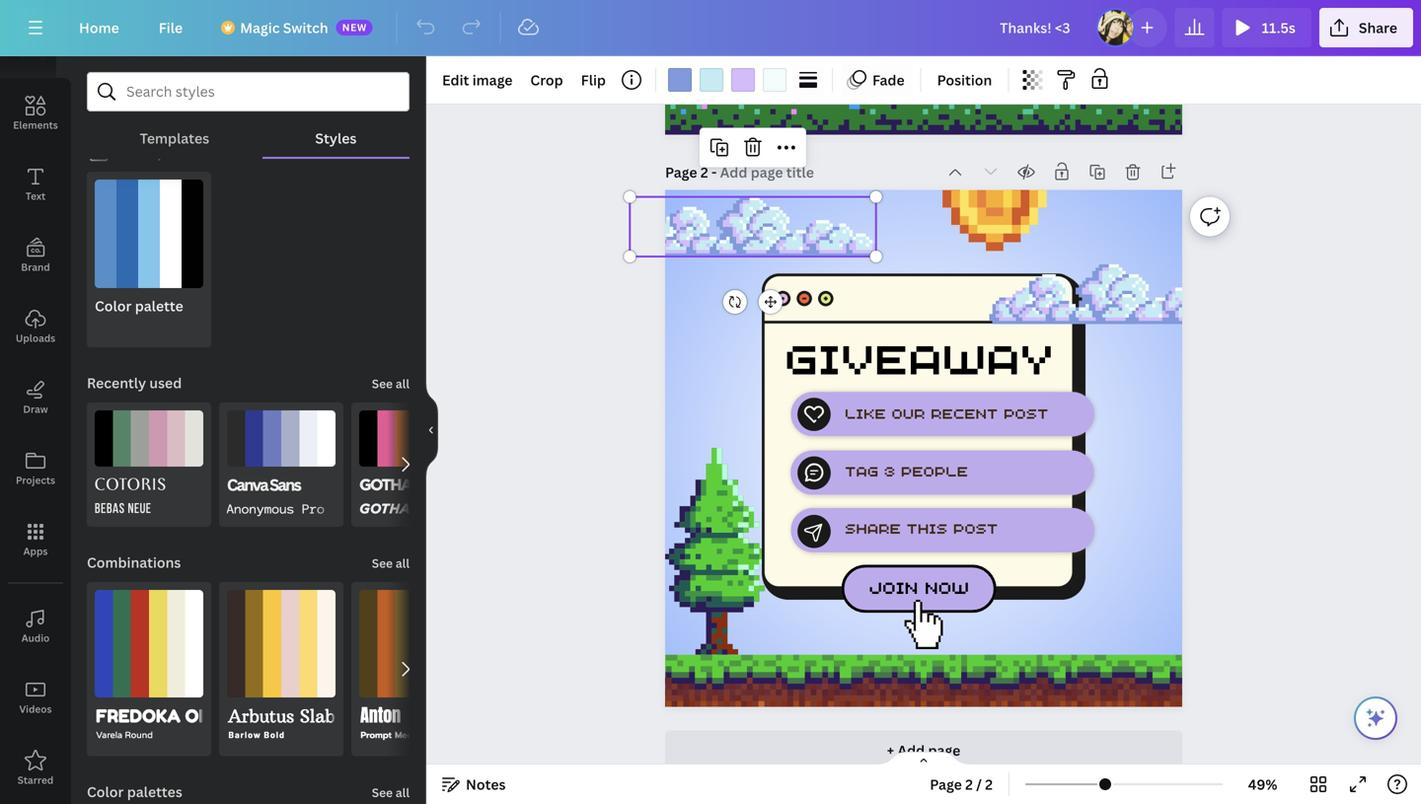 Task type: describe. For each thing, give the bounding box(es) containing it.
recently used
[[87, 374, 182, 392]]

text button
[[0, 149, 71, 220]]

audio
[[21, 632, 50, 645]]

used
[[149, 374, 182, 392]]

all for used
[[396, 376, 410, 392]]

side panel tab list
[[0, 7, 71, 804]]

Search styles search field
[[126, 73, 370, 111]]

anonymous
[[227, 503, 295, 516]]

see all button for recently used
[[370, 363, 412, 403]]

gotham gotham
[[359, 475, 424, 517]]

2 for /
[[965, 775, 973, 794]]

canva assistant image
[[1364, 707, 1388, 730]]

3
[[884, 460, 895, 480]]

/
[[976, 775, 982, 794]]

see all for recently used
[[372, 376, 410, 392]]

+
[[887, 741, 894, 760]]

#bfebf4 image
[[700, 68, 723, 92]]

2 for -
[[701, 163, 708, 182]]

sans
[[270, 474, 300, 495]]

champsraise button
[[79, 140, 225, 164]]

fade
[[872, 71, 905, 89]]

projects button
[[0, 433, 71, 504]]

share button
[[1319, 8, 1413, 47]]

giveaway
[[784, 323, 1054, 386]]

page 2 / 2
[[930, 775, 993, 794]]

see for combinations
[[372, 555, 393, 571]]

color group
[[664, 64, 791, 96]]

cotoris bebas neue
[[95, 476, 167, 517]]

position
[[937, 71, 992, 89]]

file
[[159, 18, 183, 37]]

combinations
[[87, 553, 181, 572]]

pro
[[302, 503, 325, 516]]

+ add page button
[[665, 731, 1182, 770]]

elements button
[[0, 78, 71, 149]]

page
[[928, 741, 961, 760]]

crop
[[530, 71, 563, 89]]

edit image button
[[434, 64, 521, 96]]

position button
[[929, 64, 1000, 96]]

home
[[79, 18, 119, 37]]

our
[[892, 402, 925, 423]]

see for recently used
[[372, 376, 393, 392]]

switch
[[283, 18, 328, 37]]

color palette button
[[87, 172, 211, 347]]

hide image
[[425, 383, 438, 478]]

color for color palettes
[[87, 783, 124, 802]]

audio button
[[0, 591, 71, 662]]

11.5s button
[[1222, 8, 1312, 47]]

home link
[[63, 8, 135, 47]]

neue
[[128, 503, 152, 517]]

Page title text field
[[720, 162, 816, 182]]

videos
[[19, 703, 52, 716]]

share for share this post
[[845, 517, 901, 538]]

49%
[[1248, 775, 1277, 794]]

#f2fcfc image
[[763, 68, 787, 92]]

like our recent post
[[845, 402, 1049, 423]]

apps button
[[0, 504, 71, 575]]

show pages image
[[876, 751, 971, 767]]

uploads button
[[0, 291, 71, 362]]

see for color palettes
[[372, 785, 393, 801]]

add
[[898, 741, 925, 760]]

magic
[[240, 18, 280, 37]]

-
[[712, 163, 717, 182]]

image
[[472, 71, 513, 89]]

11.5s
[[1262, 18, 1296, 37]]

projects
[[16, 474, 55, 487]]

edit for edit
[[383, 143, 410, 161]]

champsraise
[[118, 143, 209, 161]]

elements
[[13, 118, 58, 132]]

edit for edit image
[[442, 71, 469, 89]]

cotoris
[[95, 476, 167, 495]]

color for color palette
[[95, 297, 132, 315]]

design
[[19, 47, 52, 61]]

text
[[26, 189, 46, 203]]

2 horizontal spatial 2
[[985, 775, 993, 794]]

join
[[869, 574, 918, 599]]

recently used button
[[85, 363, 184, 403]]

starred button
[[0, 733, 71, 804]]

now
[[925, 574, 969, 599]]

flip
[[581, 71, 606, 89]]



Task type: locate. For each thing, give the bounding box(es) containing it.
#7c9ae0 image
[[668, 68, 692, 92], [668, 68, 692, 92]]

page left /
[[930, 775, 962, 794]]

2 left -
[[701, 163, 708, 182]]

color palettes
[[87, 783, 182, 802]]

page for page 2 / 2
[[930, 775, 962, 794]]

draw button
[[0, 362, 71, 433]]

1 vertical spatial see
[[372, 555, 393, 571]]

1 vertical spatial gotham
[[359, 501, 422, 517]]

0 vertical spatial see all
[[372, 376, 410, 392]]

2 see all button from the top
[[370, 543, 412, 582]]

#d8bbff image
[[731, 68, 755, 92], [731, 68, 755, 92]]

1 see from the top
[[372, 376, 393, 392]]

see all button for combinations
[[370, 543, 412, 582]]

like
[[845, 402, 886, 423]]

color left palette
[[95, 297, 132, 315]]

Design title text field
[[984, 8, 1088, 47]]

see all button left notes button
[[370, 772, 412, 804]]

templates
[[140, 129, 209, 148]]

post right this
[[953, 517, 998, 538]]

1 see all button from the top
[[370, 363, 412, 403]]

all
[[396, 376, 410, 392], [396, 555, 410, 571], [396, 785, 410, 801]]

3 see all from the top
[[372, 785, 410, 801]]

see all button for color palettes
[[370, 772, 412, 804]]

window ui frame image
[[762, 274, 1086, 600]]

2 see from the top
[[372, 555, 393, 571]]

0 vertical spatial share
[[1359, 18, 1398, 37]]

edit image
[[442, 71, 513, 89]]

0 vertical spatial see all button
[[370, 363, 412, 403]]

gotham inside gotham gotham
[[359, 501, 422, 517]]

join now
[[869, 574, 969, 599]]

1 vertical spatial edit
[[383, 143, 410, 161]]

color
[[95, 297, 132, 315], [87, 783, 124, 802]]

3 all from the top
[[396, 785, 410, 801]]

49% button
[[1231, 769, 1295, 800]]

0 vertical spatial page
[[665, 163, 697, 182]]

videos button
[[0, 662, 71, 733]]

share
[[1359, 18, 1398, 37], [845, 517, 901, 538]]

edit left image
[[442, 71, 469, 89]]

2 vertical spatial see all button
[[370, 772, 412, 804]]

1 all from the top
[[396, 376, 410, 392]]

share inside dropdown button
[[1359, 18, 1398, 37]]

1 see all from the top
[[372, 376, 410, 392]]

0 horizontal spatial page
[[665, 163, 697, 182]]

gotham right pro
[[359, 501, 422, 517]]

2 gotham from the top
[[359, 501, 422, 517]]

this
[[907, 517, 948, 538]]

all left hide image
[[396, 376, 410, 392]]

fade button
[[841, 64, 913, 96]]

share for share
[[1359, 18, 1398, 37]]

edit button
[[383, 141, 410, 163]]

1 vertical spatial see all
[[372, 555, 410, 571]]

edit
[[442, 71, 469, 89], [383, 143, 410, 161]]

see
[[372, 376, 393, 392], [372, 555, 393, 571], [372, 785, 393, 801]]

2 vertical spatial see all
[[372, 785, 410, 801]]

canva
[[227, 474, 267, 495]]

brand button
[[0, 220, 71, 291]]

1 horizontal spatial page
[[930, 775, 962, 794]]

share this post
[[845, 517, 998, 538]]

#f2fcfc image
[[763, 68, 787, 92]]

1 vertical spatial all
[[396, 555, 410, 571]]

1 horizontal spatial edit
[[442, 71, 469, 89]]

see left hide image
[[372, 376, 393, 392]]

1 horizontal spatial share
[[1359, 18, 1398, 37]]

1 vertical spatial color
[[87, 783, 124, 802]]

1 horizontal spatial 2
[[965, 775, 973, 794]]

new
[[342, 21, 367, 34]]

0 horizontal spatial post
[[953, 517, 998, 538]]

page 2 -
[[665, 163, 720, 182]]

palette
[[135, 297, 183, 315]]

uploads
[[16, 332, 55, 345]]

notes button
[[434, 769, 514, 800]]

see all for color palettes
[[372, 785, 410, 801]]

templates button
[[87, 119, 262, 157]]

gotham left hide image
[[359, 475, 424, 494]]

tag 3 people
[[845, 460, 968, 480]]

recent
[[931, 402, 998, 423]]

edit right styles
[[383, 143, 410, 161]]

recently
[[87, 374, 146, 392]]

crop button
[[523, 64, 571, 96]]

draw
[[23, 403, 48, 416]]

edit inside 'dropdown button'
[[442, 71, 469, 89]]

0 vertical spatial color
[[95, 297, 132, 315]]

see down gotham gotham
[[372, 555, 393, 571]]

0 vertical spatial post
[[1004, 402, 1049, 423]]

notes
[[466, 775, 506, 794]]

3 see all button from the top
[[370, 772, 412, 804]]

styles
[[315, 129, 357, 148]]

magic switch
[[240, 18, 328, 37]]

0 vertical spatial edit
[[442, 71, 469, 89]]

0 vertical spatial see
[[372, 376, 393, 392]]

tag
[[845, 460, 879, 480]]

see all left notes button
[[372, 785, 410, 801]]

palettes
[[127, 783, 182, 802]]

2 all from the top
[[396, 555, 410, 571]]

brand
[[21, 261, 50, 274]]

page
[[665, 163, 697, 182], [930, 775, 962, 794]]

1 vertical spatial see all button
[[370, 543, 412, 582]]

page for page 2 -
[[665, 163, 697, 182]]

see all down gotham gotham
[[372, 555, 410, 571]]

see all left hide image
[[372, 376, 410, 392]]

see all button left hide image
[[370, 363, 412, 403]]

color palette
[[95, 297, 183, 315]]

2 see all from the top
[[372, 555, 410, 571]]

see all
[[372, 376, 410, 392], [372, 555, 410, 571], [372, 785, 410, 801]]

bebas
[[95, 503, 125, 517]]

post right recent on the right
[[1004, 402, 1049, 423]]

#bfebf4 image
[[700, 68, 723, 92]]

design button
[[0, 7, 71, 78]]

starred
[[18, 774, 54, 787]]

flip button
[[573, 64, 614, 96]]

page left -
[[665, 163, 697, 182]]

see left notes button
[[372, 785, 393, 801]]

0 vertical spatial all
[[396, 376, 410, 392]]

0 horizontal spatial edit
[[383, 143, 410, 161]]

1 horizontal spatial post
[[1004, 402, 1049, 423]]

color inside button
[[87, 783, 124, 802]]

1 vertical spatial post
[[953, 517, 998, 538]]

page inside button
[[930, 775, 962, 794]]

2 vertical spatial all
[[396, 785, 410, 801]]

main menu bar
[[0, 0, 1421, 56]]

0 vertical spatial gotham
[[359, 475, 424, 494]]

see all for combinations
[[372, 555, 410, 571]]

people
[[901, 460, 968, 480]]

0 horizontal spatial share
[[845, 517, 901, 538]]

see all button
[[370, 363, 412, 403], [370, 543, 412, 582], [370, 772, 412, 804]]

combinations button
[[85, 543, 183, 582]]

apps
[[23, 545, 48, 558]]

canva sans anonymous pro
[[227, 474, 325, 516]]

color palettes button
[[85, 772, 184, 804]]

file button
[[143, 8, 199, 47]]

all left notes button
[[396, 785, 410, 801]]

2 vertical spatial see
[[372, 785, 393, 801]]

page 2 / 2 button
[[922, 769, 1001, 800]]

+ add page
[[887, 741, 961, 760]]

color left palettes
[[87, 783, 124, 802]]

color inside button
[[95, 297, 132, 315]]

1 vertical spatial share
[[845, 517, 901, 538]]

all down gotham gotham
[[396, 555, 410, 571]]

0 horizontal spatial 2
[[701, 163, 708, 182]]

2 right /
[[985, 775, 993, 794]]

1 vertical spatial page
[[930, 775, 962, 794]]

all for palettes
[[396, 785, 410, 801]]

2 left /
[[965, 775, 973, 794]]

1 gotham from the top
[[359, 475, 424, 494]]

styles button
[[262, 119, 410, 157]]

see all button down gotham gotham
[[370, 543, 412, 582]]

gotham
[[359, 475, 424, 494], [359, 501, 422, 517]]

3 see from the top
[[372, 785, 393, 801]]



Task type: vqa. For each thing, say whether or not it's contained in the screenshot.
See all for Combinations
yes



